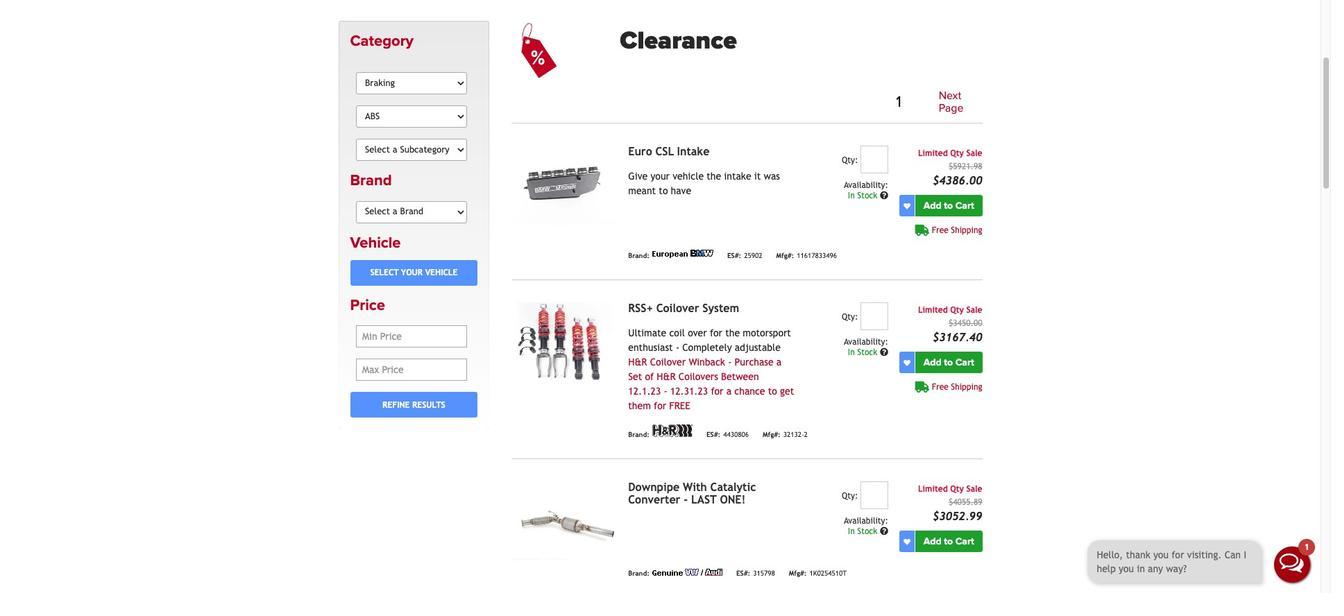 Task type: locate. For each thing, give the bounding box(es) containing it.
1 free from the top
[[932, 226, 949, 236]]

to for $3167.40
[[945, 357, 954, 369]]

add right add to wish list icon
[[924, 200, 942, 212]]

1 vertical spatial sale
[[967, 306, 983, 315]]

0 vertical spatial es#:
[[728, 252, 742, 260]]

for down coilovers
[[711, 386, 724, 397]]

0 vertical spatial your
[[651, 171, 670, 182]]

vehicle up select
[[350, 234, 401, 252]]

the left intake
[[707, 171, 722, 182]]

qty inside limited qty sale $5921.98 $4386.00
[[951, 149, 965, 158]]

3 sale from the top
[[967, 485, 983, 495]]

0 vertical spatial brand:
[[629, 252, 650, 260]]

2 vertical spatial qty:
[[842, 492, 859, 502]]

2 vertical spatial in
[[849, 527, 855, 537]]

in stock
[[849, 191, 881, 201], [849, 348, 881, 358], [849, 527, 881, 537]]

es#: for system
[[707, 431, 721, 439]]

2 free shipping from the top
[[932, 383, 983, 393]]

to left get
[[769, 386, 778, 397]]

one!
[[720, 494, 746, 507]]

1 vertical spatial brand:
[[629, 431, 650, 439]]

shipping down $3167.40
[[952, 383, 983, 393]]

sale
[[967, 149, 983, 158], [967, 306, 983, 315], [967, 485, 983, 495]]

0 vertical spatial coilover
[[657, 302, 700, 315]]

the
[[707, 171, 722, 182], [726, 328, 740, 339]]

0 vertical spatial qty:
[[842, 156, 859, 165]]

1 vertical spatial the
[[726, 328, 740, 339]]

0 horizontal spatial your
[[401, 268, 423, 278]]

2
[[805, 431, 808, 439]]

3 add to cart button from the top
[[916, 531, 983, 553]]

Max Price number field
[[356, 359, 467, 381]]

1 vertical spatial qty
[[951, 306, 965, 315]]

stock
[[858, 191, 878, 201], [858, 348, 878, 358], [858, 527, 878, 537]]

qty: for $3167.40
[[842, 313, 859, 322]]

vehicle right select
[[425, 268, 458, 278]]

give
[[629, 171, 648, 182]]

limited for $4386.00
[[919, 149, 948, 158]]

free shipping
[[932, 226, 983, 236], [932, 383, 983, 393]]

limited up $3052.99 at the right bottom of the page
[[919, 485, 948, 495]]

1 add to wish list image from the top
[[904, 360, 911, 366]]

1 vertical spatial vehicle
[[425, 268, 458, 278]]

qty inside limited qty sale $3450.00 $3167.40
[[951, 306, 965, 315]]

mfg#: 1k0254510t
[[789, 570, 847, 578]]

a right purchase
[[777, 357, 782, 368]]

free shipping for $3167.40
[[932, 383, 983, 393]]

sale inside limited qty sale $3450.00 $3167.40
[[967, 306, 983, 315]]

your right give
[[651, 171, 670, 182]]

vehicle
[[673, 171, 704, 182]]

2 vertical spatial add to cart button
[[916, 531, 983, 553]]

1 brand: from the top
[[629, 252, 650, 260]]

free shipping down the $4386.00
[[932, 226, 983, 236]]

2 in from the top
[[849, 348, 855, 358]]

downpipe with catalytic converter - last one!
[[629, 481, 757, 507]]

free shipping down $3167.40
[[932, 383, 983, 393]]

rss+ coilover system
[[629, 302, 740, 315]]

2 add to cart button from the top
[[916, 352, 983, 374]]

h&r up "set"
[[629, 357, 648, 368]]

your inside give your vehicle the intake it was meant to have
[[651, 171, 670, 182]]

limited qty sale $5921.98 $4386.00
[[919, 149, 983, 188]]

2 add to cart from the top
[[924, 357, 975, 369]]

2 vertical spatial sale
[[967, 485, 983, 495]]

euro csl intake link
[[629, 145, 710, 158]]

0 vertical spatial in stock
[[849, 191, 881, 201]]

with
[[683, 481, 708, 495]]

0 horizontal spatial h&r
[[629, 357, 648, 368]]

category
[[350, 32, 414, 50]]

0 vertical spatial a
[[777, 357, 782, 368]]

the inside give your vehicle the intake it was meant to have
[[707, 171, 722, 182]]

1 vertical spatial mfg#:
[[763, 431, 781, 439]]

es#: left 4430806
[[707, 431, 721, 439]]

1 vertical spatial for
[[711, 386, 724, 397]]

intake
[[678, 145, 710, 158]]

brand: for euro
[[629, 252, 650, 260]]

2 vertical spatial in stock
[[849, 527, 881, 537]]

add to cart button for $3167.40
[[916, 352, 983, 374]]

0 horizontal spatial the
[[707, 171, 722, 182]]

1 question circle image from the top
[[881, 192, 889, 200]]

add to cart down $3052.99 at the right bottom of the page
[[924, 536, 975, 548]]

add to wish list image
[[904, 360, 911, 366], [904, 539, 911, 546]]

0 vertical spatial for
[[710, 328, 723, 339]]

add to cart
[[924, 200, 975, 212], [924, 357, 975, 369], [924, 536, 975, 548]]

0 vertical spatial stock
[[858, 191, 878, 201]]

es#: left 315798
[[737, 570, 751, 578]]

cart
[[956, 200, 975, 212], [956, 357, 975, 369], [956, 536, 975, 548]]

2 cart from the top
[[956, 357, 975, 369]]

1 vertical spatial in
[[849, 348, 855, 358]]

1 add from the top
[[924, 200, 942, 212]]

2 vertical spatial brand:
[[629, 570, 650, 578]]

1 vertical spatial stock
[[858, 348, 878, 358]]

es#:
[[728, 252, 742, 260], [707, 431, 721, 439], [737, 570, 751, 578]]

2 brand: from the top
[[629, 431, 650, 439]]

mfg#: left 11617833496
[[777, 252, 795, 260]]

add to cart for $3167.40
[[924, 357, 975, 369]]

add to cart button down $3167.40
[[916, 352, 983, 374]]

1 add to cart from the top
[[924, 200, 975, 212]]

to down the $4386.00
[[945, 200, 954, 212]]

qty inside limited qty sale $4055.89 $3052.99
[[951, 485, 965, 495]]

refine results link
[[350, 393, 478, 418]]

2 question circle image from the top
[[881, 349, 889, 357]]

1 free shipping from the top
[[932, 226, 983, 236]]

add down $3167.40
[[924, 357, 942, 369]]

1 vertical spatial question circle image
[[881, 349, 889, 357]]

1 vertical spatial shipping
[[952, 383, 983, 393]]

0 vertical spatial qty
[[951, 149, 965, 158]]

1 vertical spatial add to wish list image
[[904, 539, 911, 546]]

1 in stock from the top
[[849, 191, 881, 201]]

2 vertical spatial stock
[[858, 527, 878, 537]]

1 horizontal spatial vehicle
[[425, 268, 458, 278]]

1 vertical spatial coilover
[[651, 357, 686, 368]]

in
[[849, 191, 855, 201], [849, 348, 855, 358], [849, 527, 855, 537]]

1 vertical spatial free
[[932, 383, 949, 393]]

0 vertical spatial in
[[849, 191, 855, 201]]

2 stock from the top
[[858, 348, 878, 358]]

limited inside limited qty sale $4055.89 $3052.99
[[919, 485, 948, 495]]

2 vertical spatial limited
[[919, 485, 948, 495]]

3 cart from the top
[[956, 536, 975, 548]]

availability:
[[844, 181, 889, 190], [844, 338, 889, 347], [844, 517, 889, 527]]

add down $3052.99 at the right bottom of the page
[[924, 536, 942, 548]]

for
[[710, 328, 723, 339], [711, 386, 724, 397], [654, 401, 667, 412]]

0 vertical spatial limited
[[919, 149, 948, 158]]

csl
[[656, 145, 674, 158]]

cart down $3167.40
[[956, 357, 975, 369]]

in stock for $4386.00
[[849, 191, 881, 201]]

1 horizontal spatial the
[[726, 328, 740, 339]]

0 vertical spatial availability:
[[844, 181, 889, 190]]

1 vertical spatial es#:
[[707, 431, 721, 439]]

0 vertical spatial free shipping
[[932, 226, 983, 236]]

completely
[[683, 343, 732, 354]]

1 vertical spatial h&r
[[657, 372, 676, 383]]

1 vertical spatial a
[[727, 386, 732, 397]]

cart down $3052.99 at the right bottom of the page
[[956, 536, 975, 548]]

12.1.23
[[629, 386, 661, 397]]

0 vertical spatial question circle image
[[881, 192, 889, 200]]

2 vertical spatial add to cart
[[924, 536, 975, 548]]

1 horizontal spatial your
[[651, 171, 670, 182]]

mfg#:
[[777, 252, 795, 260], [763, 431, 781, 439], [789, 570, 807, 578]]

1 availability: from the top
[[844, 181, 889, 190]]

2 qty: from the top
[[842, 313, 859, 322]]

limited
[[919, 149, 948, 158], [919, 306, 948, 315], [919, 485, 948, 495]]

mfg#: left 32132- at bottom right
[[763, 431, 781, 439]]

coil
[[670, 328, 685, 339]]

1 vertical spatial add
[[924, 357, 942, 369]]

add to cart down $3167.40
[[924, 357, 975, 369]]

1 sale from the top
[[967, 149, 983, 158]]

2 vertical spatial qty
[[951, 485, 965, 495]]

es#: for intake
[[728, 252, 742, 260]]

coilover up coil
[[657, 302, 700, 315]]

1
[[897, 93, 902, 111]]

qty up $3450.00
[[951, 306, 965, 315]]

- left last
[[684, 494, 688, 507]]

$4055.89
[[949, 498, 983, 508]]

select your vehicle link
[[350, 260, 478, 286]]

brand: left genuine european bmw - corporate logo
[[629, 252, 650, 260]]

2 add from the top
[[924, 357, 942, 369]]

a
[[777, 357, 782, 368], [727, 386, 732, 397]]

1 qty: from the top
[[842, 156, 859, 165]]

downpipe with catalytic converter - last one! link
[[629, 481, 757, 507]]

genuine volkswagen audi - corporate logo image
[[653, 570, 723, 577]]

for up completely on the right bottom of the page
[[710, 328, 723, 339]]

1 vertical spatial your
[[401, 268, 423, 278]]

clearance
[[620, 26, 737, 56]]

coilover down enthusiast
[[651, 357, 686, 368]]

2 availability: from the top
[[844, 338, 889, 347]]

0 horizontal spatial a
[[727, 386, 732, 397]]

brand: left genuine volkswagen audi - corporate logo
[[629, 570, 650, 578]]

shipping
[[952, 226, 983, 236], [952, 383, 983, 393]]

2 vertical spatial mfg#:
[[789, 570, 807, 578]]

have
[[671, 186, 692, 197]]

downpipe
[[629, 481, 680, 495]]

limited up the $4386.00
[[919, 149, 948, 158]]

winback
[[689, 357, 726, 368]]

2 vertical spatial availability:
[[844, 517, 889, 527]]

in stock for $3167.40
[[849, 348, 881, 358]]

1 vertical spatial cart
[[956, 357, 975, 369]]

vehicle
[[350, 234, 401, 252], [425, 268, 458, 278]]

qty
[[951, 149, 965, 158], [951, 306, 965, 315], [951, 485, 965, 495]]

limited up $3167.40
[[919, 306, 948, 315]]

1 vertical spatial availability:
[[844, 338, 889, 347]]

results
[[413, 400, 446, 410]]

motorsport
[[743, 328, 792, 339]]

add to wish list image
[[904, 203, 911, 210]]

0 vertical spatial free
[[932, 226, 949, 236]]

0 vertical spatial vehicle
[[350, 234, 401, 252]]

sale inside limited qty sale $4055.89 $3052.99
[[967, 485, 983, 495]]

es#: 315798
[[737, 570, 776, 578]]

0 vertical spatial shipping
[[952, 226, 983, 236]]

the down "system"
[[726, 328, 740, 339]]

2 free from the top
[[932, 383, 949, 393]]

0 horizontal spatial vehicle
[[350, 234, 401, 252]]

1 limited from the top
[[919, 149, 948, 158]]

question circle image for $4386.00
[[881, 192, 889, 200]]

limited inside limited qty sale $5921.98 $4386.00
[[919, 149, 948, 158]]

h&r right of
[[657, 372, 676, 383]]

0 vertical spatial add to cart button
[[916, 195, 983, 217]]

3 qty from the top
[[951, 485, 965, 495]]

free for $4386.00
[[932, 226, 949, 236]]

add to cart button down $3052.99 at the right bottom of the page
[[916, 531, 983, 553]]

it
[[755, 171, 761, 182]]

add to cart down the $4386.00
[[924, 200, 975, 212]]

1 cart from the top
[[956, 200, 975, 212]]

1 qty from the top
[[951, 149, 965, 158]]

cart down the $4386.00
[[956, 200, 975, 212]]

1 add to cart button from the top
[[916, 195, 983, 217]]

0 vertical spatial mfg#:
[[777, 252, 795, 260]]

2 vertical spatial cart
[[956, 536, 975, 548]]

add to cart button
[[916, 195, 983, 217], [916, 352, 983, 374], [916, 531, 983, 553]]

1 vertical spatial limited
[[919, 306, 948, 315]]

3 add to cart from the top
[[924, 536, 975, 548]]

your
[[651, 171, 670, 182], [401, 268, 423, 278]]

2 qty from the top
[[951, 306, 965, 315]]

2 limited from the top
[[919, 306, 948, 315]]

to for $3052.99
[[945, 536, 954, 548]]

genuine european bmw - corporate logo image
[[653, 250, 714, 258]]

1 shipping from the top
[[952, 226, 983, 236]]

shipping down the $4386.00
[[952, 226, 983, 236]]

coilover
[[657, 302, 700, 315], [651, 357, 686, 368]]

0 vertical spatial sale
[[967, 149, 983, 158]]

refine results
[[383, 400, 446, 410]]

catalytic
[[711, 481, 757, 495]]

mfg#: left 1k0254510t
[[789, 570, 807, 578]]

2 shipping from the top
[[952, 383, 983, 393]]

limited inside limited qty sale $3450.00 $3167.40
[[919, 306, 948, 315]]

1 in from the top
[[849, 191, 855, 201]]

your right select
[[401, 268, 423, 278]]

availability: for $4386.00
[[844, 181, 889, 190]]

3 limited from the top
[[919, 485, 948, 495]]

add to cart button down the $4386.00
[[916, 195, 983, 217]]

2 sale from the top
[[967, 306, 983, 315]]

qty up $5921.98
[[951, 149, 965, 158]]

es#: left 25902
[[728, 252, 742, 260]]

11617833496
[[797, 252, 837, 260]]

free
[[932, 226, 949, 236], [932, 383, 949, 393]]

mfg#: for intake
[[777, 252, 795, 260]]

1 vertical spatial free shipping
[[932, 383, 983, 393]]

free down the $4386.00
[[932, 226, 949, 236]]

for left 'free'
[[654, 401, 667, 412]]

2 vertical spatial add
[[924, 536, 942, 548]]

to
[[659, 186, 668, 197], [945, 200, 954, 212], [945, 357, 954, 369], [769, 386, 778, 397], [945, 536, 954, 548]]

sale up $5921.98
[[967, 149, 983, 158]]

0 vertical spatial add to wish list image
[[904, 360, 911, 366]]

brand: down them
[[629, 431, 650, 439]]

sale up the $4055.89
[[967, 485, 983, 495]]

0 vertical spatial the
[[707, 171, 722, 182]]

1 horizontal spatial h&r
[[657, 372, 676, 383]]

add
[[924, 200, 942, 212], [924, 357, 942, 369], [924, 536, 942, 548]]

0 vertical spatial add
[[924, 200, 942, 212]]

free down $3167.40
[[932, 383, 949, 393]]

to down $3052.99 at the right bottom of the page
[[945, 536, 954, 548]]

1 link
[[888, 91, 910, 114]]

1k0254510t
[[810, 570, 847, 578]]

2 add to wish list image from the top
[[904, 539, 911, 546]]

sale inside limited qty sale $5921.98 $4386.00
[[967, 149, 983, 158]]

qty up the $4055.89
[[951, 485, 965, 495]]

None number field
[[861, 146, 889, 174], [861, 303, 889, 331], [861, 482, 889, 510], [861, 146, 889, 174], [861, 303, 889, 331], [861, 482, 889, 510]]

1 vertical spatial add to cart button
[[916, 352, 983, 374]]

to inside ultimate coil over for the motorsport enthusiast - completely adjustable h&r coilover winback - purchase a set of h&r coilovers between 12.1.23 - 12.31.23 for a chance to get them for free
[[769, 386, 778, 397]]

12.31.23
[[671, 386, 709, 397]]

your for select
[[401, 268, 423, 278]]

es#4430806 - 32132-2 - rss+ coilover system - ultimate coil over for the motorsport enthusiast - completely adjustable - h&r - audi image
[[512, 303, 618, 382]]

add to cart button for $4386.00
[[916, 195, 983, 217]]

2 in stock from the top
[[849, 348, 881, 358]]

mfg#: for system
[[763, 431, 781, 439]]

brand: for rss+
[[629, 431, 650, 439]]

0 vertical spatial cart
[[956, 200, 975, 212]]

- right 12.1.23
[[664, 386, 668, 397]]

add to cart for $4386.00
[[924, 200, 975, 212]]

question circle image
[[881, 192, 889, 200], [881, 349, 889, 357]]

to left have
[[659, 186, 668, 197]]

1 horizontal spatial a
[[777, 357, 782, 368]]

brand:
[[629, 252, 650, 260], [629, 431, 650, 439], [629, 570, 650, 578]]

euro csl intake
[[629, 145, 710, 158]]

1 stock from the top
[[858, 191, 878, 201]]

1 vertical spatial in stock
[[849, 348, 881, 358]]

to down $3167.40
[[945, 357, 954, 369]]

qty:
[[842, 156, 859, 165], [842, 313, 859, 322], [842, 492, 859, 502]]

es#: 4430806
[[707, 431, 749, 439]]

a down between
[[727, 386, 732, 397]]

0 vertical spatial add to cart
[[924, 200, 975, 212]]

1 vertical spatial add to cart
[[924, 357, 975, 369]]

sale up $3450.00
[[967, 306, 983, 315]]

h&r
[[629, 357, 648, 368], [657, 372, 676, 383]]

1 vertical spatial qty:
[[842, 313, 859, 322]]

es#: 25902
[[728, 252, 763, 260]]



Task type: describe. For each thing, give the bounding box(es) containing it.
to for $4386.00
[[945, 200, 954, 212]]

sale for $3167.40
[[967, 306, 983, 315]]

3 in from the top
[[849, 527, 855, 537]]

meant
[[629, 186, 656, 197]]

h&r - corporate logo image
[[653, 425, 693, 438]]

the inside ultimate coil over for the motorsport enthusiast - completely adjustable h&r coilover winback - purchase a set of h&r coilovers between 12.1.23 - 12.31.23 for a chance to get them for free
[[726, 328, 740, 339]]

cart for $3167.40
[[956, 357, 975, 369]]

ultimate
[[629, 328, 667, 339]]

give your vehicle the intake it was meant to have
[[629, 171, 781, 197]]

limited qty sale $4055.89 $3052.99
[[919, 485, 983, 524]]

3 availability: from the top
[[844, 517, 889, 527]]

3 qty: from the top
[[842, 492, 859, 502]]

system
[[703, 302, 740, 315]]

to inside give your vehicle the intake it was meant to have
[[659, 186, 668, 197]]

over
[[688, 328, 707, 339]]

add for $4386.00
[[924, 200, 942, 212]]

315798
[[754, 570, 776, 578]]

page
[[939, 101, 964, 115]]

2 vertical spatial es#:
[[737, 570, 751, 578]]

- up between
[[729, 357, 732, 368]]

price
[[350, 296, 385, 315]]

last
[[692, 494, 717, 507]]

stock for $4386.00
[[858, 191, 878, 201]]

euro
[[629, 145, 653, 158]]

cart for $4386.00
[[956, 200, 975, 212]]

3 add from the top
[[924, 536, 942, 548]]

25902
[[745, 252, 763, 260]]

paginated product list navigation navigation
[[620, 88, 983, 117]]

4430806
[[724, 431, 749, 439]]

$5921.98
[[949, 162, 983, 172]]

purchase
[[735, 357, 774, 368]]

stock for $3167.40
[[858, 348, 878, 358]]

get
[[781, 386, 795, 397]]

limited qty sale $3450.00 $3167.40
[[919, 306, 983, 345]]

mfg#: 32132-2
[[763, 431, 808, 439]]

in for $4386.00
[[849, 191, 855, 201]]

brand
[[350, 172, 392, 190]]

availability: for $3167.40
[[844, 338, 889, 347]]

question circle image
[[881, 528, 889, 536]]

sale for $4386.00
[[967, 149, 983, 158]]

32132-
[[784, 431, 805, 439]]

add for $3167.40
[[924, 357, 942, 369]]

free
[[670, 401, 691, 412]]

2 vertical spatial for
[[654, 401, 667, 412]]

select
[[371, 268, 399, 278]]

add to wish list image for $3167.40
[[904, 360, 911, 366]]

3 brand: from the top
[[629, 570, 650, 578]]

$3167.40
[[933, 331, 983, 345]]

was
[[764, 171, 781, 182]]

refine
[[383, 400, 410, 410]]

qty for $4386.00
[[951, 149, 965, 158]]

rss+ coilover system link
[[629, 302, 740, 315]]

of
[[645, 372, 654, 383]]

question circle image for $3167.40
[[881, 349, 889, 357]]

set
[[629, 372, 643, 383]]

converter
[[629, 494, 681, 507]]

chance
[[735, 386, 766, 397]]

intake
[[725, 171, 752, 182]]

mfg#: 11617833496
[[777, 252, 837, 260]]

$3450.00
[[949, 319, 983, 329]]

qty: for $4386.00
[[842, 156, 859, 165]]

rss+
[[629, 302, 653, 315]]

free for $3167.40
[[932, 383, 949, 393]]

- inside "downpipe with catalytic converter - last one!"
[[684, 494, 688, 507]]

your for give
[[651, 171, 670, 182]]

$4386.00
[[933, 174, 983, 188]]

3 stock from the top
[[858, 527, 878, 537]]

shipping for $3167.40
[[952, 383, 983, 393]]

select your vehicle
[[371, 268, 458, 278]]

es#25902 - 11617833496 - euro csl intake - give your vehicle the intake it was meant to have - genuine european bmw - bmw image
[[512, 146, 618, 225]]

coilover inside ultimate coil over for the motorsport enthusiast - completely adjustable h&r coilover winback - purchase a set of h&r coilovers between 12.1.23 - 12.31.23 for a chance to get them for free
[[651, 357, 686, 368]]

ultimate coil over for the motorsport enthusiast - completely adjustable h&r coilover winback - purchase a set of h&r coilovers between 12.1.23 - 12.31.23 for a chance to get them for free
[[629, 328, 795, 412]]

0 vertical spatial h&r
[[629, 357, 648, 368]]

next page
[[939, 89, 964, 115]]

add to wish list image for $3052.99
[[904, 539, 911, 546]]

qty for $3167.40
[[951, 306, 965, 315]]

$3052.99
[[933, 511, 983, 524]]

free shipping for $4386.00
[[932, 226, 983, 236]]

Min Price number field
[[356, 326, 467, 348]]

in for $3167.40
[[849, 348, 855, 358]]

adjustable
[[735, 343, 781, 354]]

next
[[939, 89, 962, 103]]

enthusiast
[[629, 343, 673, 354]]

- down coil
[[676, 343, 680, 354]]

them
[[629, 401, 651, 412]]

3 in stock from the top
[[849, 527, 881, 537]]

es#315798 - 1k0254510t - downpipe with catalytic converter - last one! - genuine volkswagen audi - image
[[512, 482, 618, 561]]

limited for $3167.40
[[919, 306, 948, 315]]

shipping for $4386.00
[[952, 226, 983, 236]]

between
[[722, 372, 759, 383]]

coilovers
[[679, 372, 719, 383]]



Task type: vqa. For each thing, say whether or not it's contained in the screenshot.
Cart for $3167.40
yes



